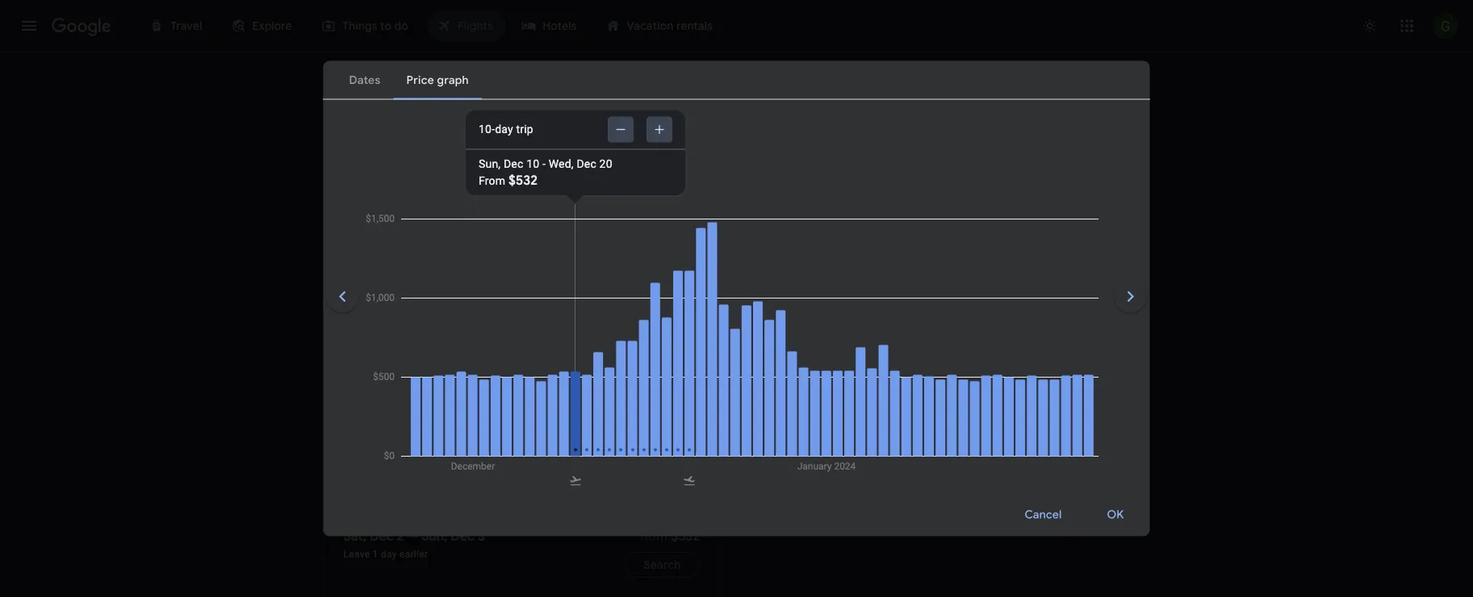 Task type: vqa. For each thing, say whether or not it's contained in the screenshot.
footer inside Google Maps element
no



Task type: locate. For each thing, give the bounding box(es) containing it.
None search field
[[323, 74, 1150, 214]]

try left nearby
[[773, 379, 796, 399]]

— for 3
[[407, 528, 419, 545]]

dates right different
[[436, 379, 476, 399]]

1 vertical spatial naples
[[899, 464, 931, 475]]

0 horizontal spatial $532
[[509, 172, 538, 189]]

from left $739 "text field"
[[640, 444, 668, 459]]

day left later
[[395, 464, 410, 475]]

try inside try nearby airports sun, dec 3 — sun, dec 3
[[773, 379, 796, 399]]

$532 inside sun, dec 10 - wed, dec 20 from $532
[[509, 172, 538, 189]]

mon,
[[425, 443, 455, 460]]

from
[[640, 444, 668, 459], [1060, 444, 1088, 459], [875, 464, 897, 475], [640, 529, 668, 544]]

or
[[728, 325, 739, 338]]

0 horizontal spatial try
[[344, 379, 366, 399]]

dates
[[696, 325, 725, 338], [436, 379, 476, 399]]

sun, up 'earlier' at the left bottom
[[422, 528, 448, 545]]

to
[[803, 325, 813, 338], [389, 403, 398, 414], [794, 443, 807, 460]]

sun,
[[479, 157, 501, 171], [773, 403, 793, 414], [834, 403, 853, 414], [344, 443, 370, 460], [422, 528, 448, 545]]

cancel
[[1025, 508, 1062, 522]]

dec left the 4
[[458, 443, 482, 460]]

— inside sun, dec 3 — mon, dec 4 get back 1 day later
[[410, 443, 422, 460]]

dec up back
[[373, 443, 397, 460]]

fco
[[810, 443, 837, 460]]

-
[[543, 157, 546, 171]]

sun, dec 10 - wed, dec 20 from $532
[[479, 157, 613, 189]]

1 vertical spatial day
[[395, 464, 410, 475]]

naples inside fly to fco rome (fco) is 124 mi from naples
[[899, 464, 931, 475]]

1 vertical spatial to
[[389, 403, 398, 414]]

day inside sun, dec 3 — mon, dec 4 get back 1 day later
[[395, 464, 410, 475]]

leave
[[344, 549, 370, 560]]

—
[[823, 403, 831, 414], [410, 443, 422, 460], [407, 528, 419, 545]]

— down nearby
[[823, 403, 831, 414]]

naples down different
[[401, 403, 432, 414]]

your up destination
[[772, 294, 804, 315]]

to left see
[[803, 325, 813, 338]]

day
[[495, 123, 513, 136], [395, 464, 410, 475], [381, 549, 397, 560]]

scroll forward image
[[1112, 277, 1150, 316]]

3
[[815, 403, 821, 414], [876, 403, 881, 414], [400, 443, 407, 460], [478, 528, 485, 545]]

1 vertical spatial —
[[410, 443, 422, 460]]

from up "search"
[[640, 529, 668, 544]]

1 vertical spatial $532
[[671, 529, 701, 544]]

— inside sat, dec 2 — sun, dec 3 leave 1 day earlier
[[407, 528, 419, 545]]

0 vertical spatial —
[[823, 403, 831, 414]]

— for 4
[[410, 443, 422, 460]]

0 vertical spatial naples
[[401, 403, 432, 414]]

1 inside sun, dec 3 — mon, dec 4 get back 1 day later
[[386, 464, 392, 475]]

dates left or
[[696, 325, 725, 338]]

1 vertical spatial 1
[[386, 464, 392, 475]]

2 vertical spatial to
[[794, 443, 807, 460]]

rome
[[773, 464, 799, 475]]

sat,
[[344, 528, 367, 545]]

from inside fly to fco rome (fco) is 124 mi from naples
[[875, 464, 897, 475]]

try for changing
[[601, 325, 618, 338]]

20
[[600, 157, 613, 171]]

your down options
[[671, 325, 693, 338]]

sun, up from
[[479, 157, 501, 171]]

your
[[772, 294, 804, 315], [671, 325, 693, 338]]

fly to fco rome (fco) is 124 mi from naples
[[773, 443, 931, 475]]

no
[[617, 294, 638, 315]]

day down 2
[[381, 549, 397, 560]]

(fco)
[[802, 464, 828, 475]]

$532
[[509, 172, 538, 189], [671, 529, 701, 544]]

2 horizontal spatial try
[[773, 379, 796, 399]]

airlines button
[[495, 162, 572, 187]]

dec
[[504, 157, 524, 171], [577, 157, 597, 171], [795, 403, 812, 414], [856, 403, 873, 414], [373, 443, 397, 460], [458, 443, 482, 460], [370, 528, 394, 545], [451, 528, 475, 545]]

dec down nearby
[[795, 403, 812, 414]]

1 horizontal spatial $532
[[671, 529, 701, 544]]

from $2,097
[[1060, 444, 1130, 459]]

options
[[641, 294, 696, 315]]

0 vertical spatial day
[[495, 123, 513, 136]]

1 button
[[438, 74, 502, 103]]

1 inside "popup button"
[[467, 82, 473, 95]]

from for 124
[[1060, 444, 1088, 459]]

new
[[344, 403, 364, 414]]

1 horizontal spatial naples
[[899, 464, 931, 475]]

try down no on the left of the page
[[601, 325, 618, 338]]

dec down airports
[[856, 403, 873, 414]]

1 horizontal spatial try
[[601, 325, 618, 338]]

from right mi
[[875, 464, 897, 475]]

try
[[601, 325, 618, 338], [344, 379, 366, 399], [773, 379, 796, 399]]

10-
[[479, 123, 495, 136]]

to right york
[[389, 403, 398, 414]]

$532 down 10
[[509, 172, 538, 189]]

1 horizontal spatial 1
[[386, 464, 392, 475]]

sun, inside sun, dec 3 — mon, dec 4 get back 1 day later
[[344, 443, 370, 460]]

see
[[816, 325, 834, 338]]

1 vertical spatial dates
[[436, 379, 476, 399]]

sat, dec 2 — sun, dec 3 leave 1 day earlier
[[344, 528, 485, 560]]

sun, up get
[[344, 443, 370, 460]]

fly
[[773, 443, 791, 460]]

1 horizontal spatial your
[[772, 294, 804, 315]]

get
[[344, 464, 359, 475]]

0 horizontal spatial 1
[[373, 549, 378, 560]]

2 vertical spatial day
[[381, 549, 397, 560]]

— right 2
[[407, 528, 419, 545]]

sun, inside sat, dec 2 — sun, dec 3 leave 1 day earlier
[[422, 528, 448, 545]]

1
[[467, 82, 473, 95], [386, 464, 392, 475], [373, 549, 378, 560]]

try inside try different dates new york to naples
[[344, 379, 366, 399]]

wed,
[[549, 157, 574, 171]]

airlines
[[504, 167, 545, 182]]

none search field containing airlines
[[323, 74, 1150, 214]]

$532 up search 'button'
[[671, 529, 701, 544]]

scroll backward image
[[323, 277, 362, 316]]

day left trip
[[495, 123, 513, 136]]

4
[[486, 443, 494, 460]]

2
[[397, 528, 404, 545]]

1 inside sat, dec 2 — sun, dec 3 leave 1 day earlier
[[373, 549, 378, 560]]

from left $2,097
[[1060, 444, 1088, 459]]

0 vertical spatial $532
[[509, 172, 538, 189]]

different
[[370, 379, 432, 399]]

try up new
[[344, 379, 366, 399]]

532 US dollars text field
[[671, 529, 701, 544]]

later
[[413, 464, 434, 475]]

naples right mi
[[899, 464, 931, 475]]

main content
[[323, 227, 1150, 598]]

0 horizontal spatial dates
[[436, 379, 476, 399]]

2 vertical spatial —
[[407, 528, 419, 545]]

naples
[[401, 403, 432, 414], [899, 464, 931, 475]]

2 horizontal spatial 1
[[467, 82, 473, 95]]

2 vertical spatial 1
[[373, 549, 378, 560]]

0 horizontal spatial naples
[[401, 403, 432, 414]]

0 horizontal spatial your
[[671, 325, 693, 338]]

ok button
[[1088, 496, 1144, 535]]

3 inside sun, dec 3 — mon, dec 4 get back 1 day later
[[400, 443, 407, 460]]

0 vertical spatial 1
[[467, 82, 473, 95]]

124
[[841, 464, 858, 475]]

to right fly
[[794, 443, 807, 460]]

try nearby airports sun, dec 3 — sun, dec 3
[[773, 379, 911, 414]]

0 vertical spatial dates
[[696, 325, 725, 338]]

— up later
[[410, 443, 422, 460]]

trip
[[516, 123, 534, 136]]



Task type: describe. For each thing, give the bounding box(es) containing it.
from $532
[[640, 529, 701, 544]]

results
[[837, 325, 872, 338]]

nearby
[[799, 379, 850, 399]]

search button
[[625, 552, 701, 578]]

york
[[366, 403, 387, 414]]

ok
[[1107, 508, 1125, 522]]

try for different
[[344, 379, 366, 399]]

to inside try different dates new york to naples
[[389, 403, 398, 414]]

10-day trip
[[479, 123, 534, 136]]

dec left 2
[[370, 528, 394, 545]]

— inside try nearby airports sun, dec 3 — sun, dec 3
[[823, 403, 831, 414]]

bags button
[[579, 162, 642, 187]]

dec left 10
[[504, 157, 524, 171]]

sun, up fly
[[773, 403, 793, 414]]

0 vertical spatial your
[[772, 294, 804, 315]]

try different dates new york to naples
[[344, 379, 476, 414]]

$2,097
[[1091, 444, 1130, 459]]

try changing your dates or destination to see results
[[601, 325, 872, 338]]

search
[[808, 294, 857, 315]]

sun, inside sun, dec 10 - wed, dec 20 from $532
[[479, 157, 501, 171]]

naples inside try different dates new york to naples
[[401, 403, 432, 414]]

to inside fly to fco rome (fco) is 124 mi from naples
[[794, 443, 807, 460]]

from
[[479, 174, 506, 187]]

1 horizontal spatial dates
[[696, 325, 725, 338]]

main content containing no options matching your search
[[323, 227, 1150, 598]]

3 inside sat, dec 2 — sun, dec 3 leave 1 day earlier
[[478, 528, 485, 545]]

739 US dollars text field
[[671, 444, 701, 459]]

is
[[831, 464, 839, 475]]

day inside sat, dec 2 — sun, dec 3 leave 1 day earlier
[[381, 549, 397, 560]]

dates inside try different dates new york to naples
[[436, 379, 476, 399]]

price button
[[648, 162, 713, 187]]

1 vertical spatial your
[[671, 325, 693, 338]]

2097 US dollars text field
[[1091, 444, 1130, 459]]

10
[[527, 157, 540, 171]]

destination
[[742, 325, 800, 338]]

try for nearby
[[773, 379, 796, 399]]

from for 4
[[640, 444, 668, 459]]

earlier
[[400, 549, 428, 560]]

sun, down nearby
[[834, 403, 853, 414]]

back
[[362, 464, 384, 475]]

mi
[[861, 464, 872, 475]]

sun, dec 3 — mon, dec 4 get back 1 day later
[[344, 443, 494, 475]]

0 vertical spatial to
[[803, 325, 813, 338]]

changing
[[620, 325, 668, 338]]

airports
[[854, 379, 911, 399]]

matching
[[700, 294, 768, 315]]

price
[[658, 167, 685, 182]]

$739
[[671, 444, 701, 459]]

search
[[644, 558, 681, 573]]

dec right 2
[[451, 528, 475, 545]]

bags
[[588, 167, 614, 182]]

from $739
[[640, 444, 701, 459]]

from for 3
[[640, 529, 668, 544]]

cancel button
[[1006, 496, 1082, 535]]

no options matching your search
[[617, 294, 857, 315]]

dec left 20
[[577, 157, 597, 171]]



